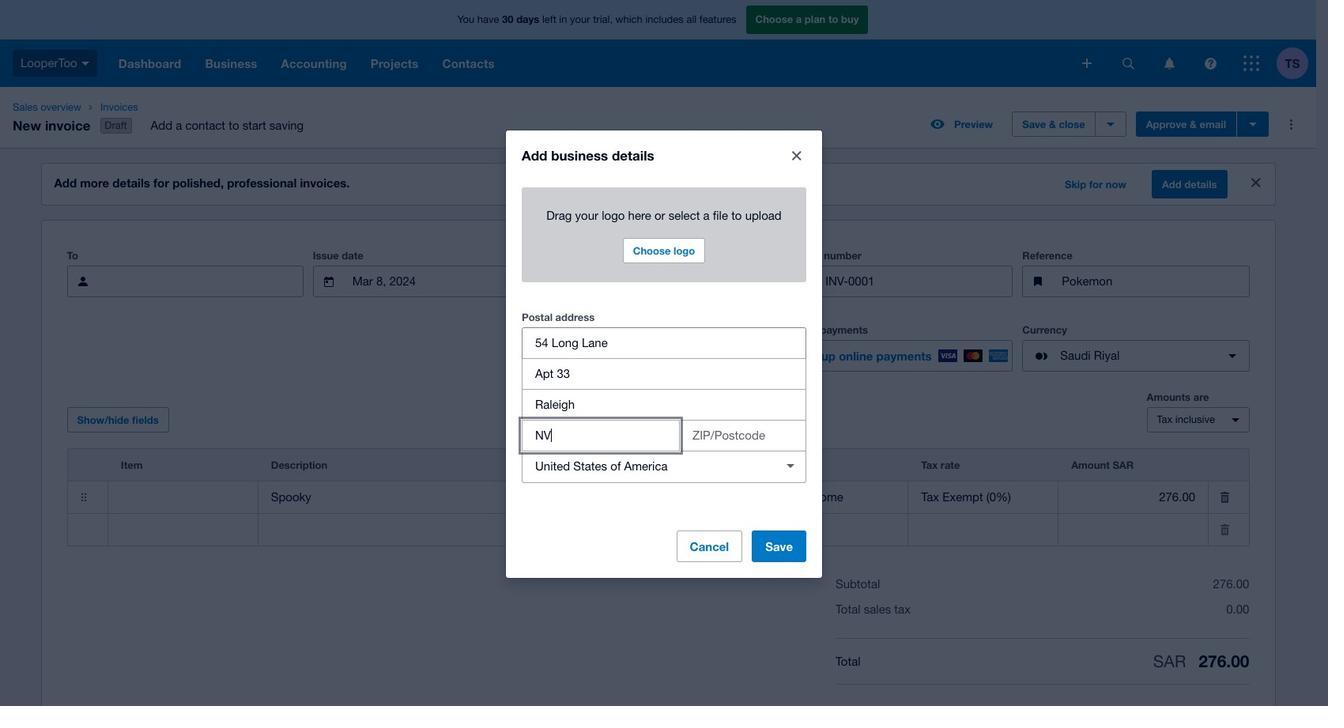 Task type: locate. For each thing, give the bounding box(es) containing it.
1 horizontal spatial payments
[[877, 349, 932, 363]]

postal
[[522, 310, 553, 323]]

None field
[[1059, 483, 1209, 513], [609, 515, 758, 545], [1059, 515, 1209, 545], [1059, 483, 1209, 513], [609, 515, 758, 545], [1059, 515, 1209, 545]]

1 horizontal spatial details
[[612, 147, 655, 163]]

0 horizontal spatial payments
[[821, 324, 869, 336]]

a left contact
[[176, 119, 182, 132]]

276.00 for subtotal
[[1214, 577, 1250, 591]]

all
[[687, 14, 697, 26]]

ts button
[[1277, 40, 1317, 87]]

0 horizontal spatial details
[[113, 176, 150, 190]]

svg image
[[1244, 55, 1260, 71], [1083, 59, 1092, 68], [81, 61, 89, 65]]

none text field inside invoice line item list element
[[258, 515, 527, 545]]

1 vertical spatial tax
[[922, 459, 938, 472]]

your
[[570, 14, 591, 26], [575, 208, 599, 222]]

0 horizontal spatial close button
[[781, 140, 813, 171]]

tax inside invoice line item list element
[[922, 459, 938, 472]]

are
[[1194, 391, 1210, 403]]

0 vertical spatial sar
[[1113, 459, 1134, 472]]

details right more
[[113, 176, 150, 190]]

0 horizontal spatial to
[[229, 119, 239, 132]]

City/Town field
[[523, 390, 806, 420]]

description
[[271, 459, 328, 472]]

276.00 up 0.00
[[1214, 577, 1250, 591]]

0 vertical spatial 276.00
[[1214, 577, 1250, 591]]

svg image up close
[[1083, 59, 1092, 68]]

show/hide fields
[[77, 414, 159, 426]]

tax inside popup button
[[1158, 414, 1173, 426]]

details right business
[[612, 147, 655, 163]]

total
[[836, 603, 861, 616], [836, 655, 861, 668]]

online payments
[[786, 324, 869, 336]]

amounts
[[1147, 391, 1191, 403]]

1 & from the left
[[1050, 118, 1057, 131]]

2 vertical spatial a
[[704, 208, 710, 222]]

2 vertical spatial to
[[732, 208, 742, 222]]

svg image right loopertoo
[[81, 61, 89, 65]]

choose left plan
[[756, 13, 793, 26]]

1 total from the top
[[836, 603, 861, 616]]

0 vertical spatial payments
[[821, 324, 869, 336]]

start
[[243, 119, 266, 132]]

add for add details
[[1163, 178, 1182, 191]]

0 vertical spatial logo
[[602, 208, 625, 222]]

set
[[800, 349, 818, 363]]

close button up upload
[[781, 140, 813, 171]]

1 vertical spatial a
[[176, 119, 182, 132]]

to inside the ts banner
[[829, 13, 839, 26]]

choose logo
[[633, 244, 695, 257]]

add inside dialog
[[522, 147, 548, 163]]

skip
[[1065, 178, 1087, 191]]

sar
[[1113, 459, 1134, 472], [1154, 652, 1187, 671]]

for left now
[[1090, 178, 1103, 191]]

to
[[67, 249, 78, 262]]

a inside the ts banner
[[796, 13, 802, 26]]

logo down select
[[674, 244, 695, 257]]

clear image
[[775, 450, 807, 482]]

add left business
[[522, 147, 548, 163]]

add business details
[[522, 147, 655, 163]]

choose inside button
[[633, 244, 671, 257]]

invoice
[[45, 117, 91, 133]]

2 horizontal spatial svg image
[[1205, 57, 1217, 69]]

details left close icon at the right of page
[[1185, 178, 1218, 191]]

invoice line item list element
[[67, 449, 1250, 547]]

276.00 down 0.00
[[1199, 652, 1250, 672]]

0 vertical spatial tax
[[1158, 414, 1173, 426]]

1 horizontal spatial to
[[732, 208, 742, 222]]

sales overview link
[[6, 100, 88, 115]]

0 horizontal spatial logo
[[602, 208, 625, 222]]

skip for now button
[[1056, 172, 1137, 197]]

0 vertical spatial to
[[829, 13, 839, 26]]

contact element
[[67, 266, 303, 297]]

days
[[517, 13, 540, 26]]

logo left 'here'
[[602, 208, 625, 222]]

online
[[786, 324, 818, 336]]

loopertoo
[[21, 56, 77, 69]]

1 horizontal spatial sar
[[1154, 652, 1187, 671]]

subtotal
[[836, 577, 881, 591]]

trial,
[[593, 14, 613, 26]]

&
[[1050, 118, 1057, 131], [1190, 118, 1197, 131]]

payments right online
[[877, 349, 932, 363]]

logo
[[602, 208, 625, 222], [674, 244, 695, 257]]

1 horizontal spatial save
[[1023, 118, 1047, 131]]

drag your logo here or select a file to upload
[[547, 208, 782, 222]]

a left plan
[[796, 13, 802, 26]]

close button
[[781, 140, 813, 171], [1244, 170, 1269, 195]]

sales overview
[[13, 101, 81, 113]]

more
[[80, 176, 109, 190]]

for
[[153, 176, 169, 190], [1090, 178, 1103, 191]]

close button right "add details" button
[[1244, 170, 1269, 195]]

sales
[[13, 101, 38, 113]]

buy
[[842, 13, 859, 26]]

0 horizontal spatial &
[[1050, 118, 1057, 131]]

1 vertical spatial to
[[229, 119, 239, 132]]

item
[[121, 459, 143, 472]]

add for add a contact to start saving
[[151, 119, 172, 132]]

payments inside popup button
[[877, 349, 932, 363]]

svg image left 'ts'
[[1244, 55, 1260, 71]]

your right in
[[570, 14, 591, 26]]

add more details for polished, professional invoices.
[[54, 176, 350, 190]]

details inside add business details dialog
[[612, 147, 655, 163]]

1 horizontal spatial a
[[704, 208, 710, 222]]

logo inside button
[[674, 244, 695, 257]]

1 vertical spatial 276.00
[[1199, 652, 1250, 672]]

1 svg image from the left
[[1123, 57, 1135, 69]]

details for more
[[113, 176, 150, 190]]

your right drag
[[575, 208, 599, 222]]

save left close
[[1023, 118, 1047, 131]]

save & close
[[1023, 118, 1086, 131]]

choose up due date text field
[[633, 244, 671, 257]]

to
[[829, 13, 839, 26], [229, 119, 239, 132], [732, 208, 742, 222]]

1 vertical spatial sar
[[1154, 652, 1187, 671]]

issue date
[[313, 249, 364, 262]]

saudi
[[1061, 349, 1091, 362]]

2 horizontal spatial details
[[1185, 178, 1218, 191]]

you
[[458, 14, 475, 26]]

account
[[771, 459, 812, 472]]

total for total
[[836, 655, 861, 668]]

0 horizontal spatial choose
[[633, 244, 671, 257]]

invoice number element
[[786, 266, 1013, 297]]

a for plan
[[796, 13, 802, 26]]

1 vertical spatial payments
[[877, 349, 932, 363]]

you have 30 days left in your trial, which includes all features
[[458, 13, 737, 26]]

to right file
[[732, 208, 742, 222]]

a left file
[[704, 208, 710, 222]]

new
[[13, 117, 41, 133]]

choose inside the ts banner
[[756, 13, 793, 26]]

loopertoo button
[[0, 40, 107, 87]]

0 vertical spatial your
[[570, 14, 591, 26]]

1 horizontal spatial tax
[[1158, 414, 1173, 426]]

total down subtotal
[[836, 603, 861, 616]]

svg image
[[1123, 57, 1135, 69], [1165, 57, 1175, 69], [1205, 57, 1217, 69]]

0 vertical spatial choose
[[756, 13, 793, 26]]

postal address
[[522, 310, 595, 323]]

None text field
[[258, 515, 527, 545]]

details inside "add details" button
[[1185, 178, 1218, 191]]

total sales tax
[[836, 603, 911, 616]]

to left buy
[[829, 13, 839, 26]]

1 vertical spatial save
[[766, 539, 793, 553]]

save right cancel
[[766, 539, 793, 553]]

& left close
[[1050, 118, 1057, 131]]

which
[[616, 14, 643, 26]]

add left contact
[[151, 119, 172, 132]]

choose
[[756, 13, 793, 26], [633, 244, 671, 257]]

choose for choose logo
[[633, 244, 671, 257]]

to left start
[[229, 119, 239, 132]]

0 horizontal spatial svg image
[[1123, 57, 1135, 69]]

add inside button
[[1163, 178, 1182, 191]]

price
[[621, 459, 647, 472]]

0 horizontal spatial a
[[176, 119, 182, 132]]

choose a plan to buy
[[756, 13, 859, 26]]

1 horizontal spatial svg image
[[1165, 57, 1175, 69]]

save
[[1023, 118, 1047, 131], [766, 539, 793, 553]]

save for save & close
[[1023, 118, 1047, 131]]

0 vertical spatial a
[[796, 13, 802, 26]]

0 vertical spatial total
[[836, 603, 861, 616]]

tax down amounts
[[1158, 414, 1173, 426]]

file
[[713, 208, 728, 222]]

set up online payments
[[800, 349, 932, 363]]

2 total from the top
[[836, 655, 861, 668]]

total down total sales tax
[[836, 655, 861, 668]]

1 horizontal spatial choose
[[756, 13, 793, 26]]

0 horizontal spatial tax
[[922, 459, 938, 472]]

for left polished,
[[153, 176, 169, 190]]

2 & from the left
[[1190, 118, 1197, 131]]

tax left rate
[[922, 459, 938, 472]]

left
[[543, 14, 557, 26]]

Due date text field
[[588, 267, 739, 297]]

show/hide
[[77, 414, 129, 426]]

2 horizontal spatial to
[[829, 13, 839, 26]]

0 horizontal spatial save
[[766, 539, 793, 553]]

1 horizontal spatial logo
[[674, 244, 695, 257]]

1 vertical spatial total
[[836, 655, 861, 668]]

a
[[796, 13, 802, 26], [176, 119, 182, 132], [704, 208, 710, 222]]

amounts are
[[1147, 391, 1210, 403]]

overview
[[41, 101, 81, 113]]

0 horizontal spatial sar
[[1113, 459, 1134, 472]]

2 horizontal spatial a
[[796, 13, 802, 26]]

tax for tax rate
[[922, 459, 938, 472]]

0 horizontal spatial svg image
[[81, 61, 89, 65]]

saudi riyal button
[[1023, 340, 1250, 372]]

1 vertical spatial choose
[[633, 244, 671, 257]]

0 vertical spatial save
[[1023, 118, 1047, 131]]

tax rate
[[922, 459, 961, 472]]

add
[[151, 119, 172, 132], [522, 147, 548, 163], [54, 176, 77, 190], [1163, 178, 1182, 191]]

total for total sales tax
[[836, 603, 861, 616]]

1 vertical spatial logo
[[674, 244, 695, 257]]

add left more
[[54, 176, 77, 190]]

for inside button
[[1090, 178, 1103, 191]]

add right now
[[1163, 178, 1182, 191]]

save for save
[[766, 539, 793, 553]]

number
[[824, 249, 862, 262]]

1 horizontal spatial for
[[1090, 178, 1103, 191]]

payments up online
[[821, 324, 869, 336]]

tax
[[1158, 414, 1173, 426], [922, 459, 938, 472]]

& left email in the top right of the page
[[1190, 118, 1197, 131]]

1 vertical spatial your
[[575, 208, 599, 222]]

add details button
[[1152, 170, 1228, 199]]

1 horizontal spatial &
[[1190, 118, 1197, 131]]

payments
[[821, 324, 869, 336], [877, 349, 932, 363]]

save inside add business details dialog
[[766, 539, 793, 553]]



Task type: describe. For each thing, give the bounding box(es) containing it.
276.00 for sar
[[1199, 652, 1250, 672]]

add details
[[1163, 178, 1218, 191]]

invoices link
[[94, 100, 317, 115]]

ZIP/Postcode field
[[680, 420, 806, 450]]

Spooky text field
[[258, 483, 527, 513]]

30
[[502, 13, 514, 26]]

set up online payments button
[[786, 340, 1013, 372]]

draft
[[105, 120, 127, 131]]

to inside add business details dialog
[[732, 208, 742, 222]]

up
[[822, 349, 836, 363]]

reference
[[1023, 249, 1073, 262]]

inclusive
[[1176, 414, 1216, 426]]

preview
[[955, 118, 994, 131]]

plan
[[805, 13, 826, 26]]

upload
[[746, 208, 782, 222]]

approve
[[1147, 118, 1188, 131]]

2 horizontal spatial svg image
[[1244, 55, 1260, 71]]

cancel button
[[677, 530, 743, 562]]

State/Region field
[[523, 420, 679, 450]]

details for business
[[612, 147, 655, 163]]

1 horizontal spatial close button
[[1244, 170, 1269, 195]]

your inside "you have 30 days left in your trial, which includes all features"
[[570, 14, 591, 26]]

rate
[[941, 459, 961, 472]]

or
[[655, 208, 666, 222]]

email
[[1200, 118, 1227, 131]]

business
[[551, 147, 608, 163]]

more date options image
[[509, 266, 540, 297]]

now
[[1106, 178, 1127, 191]]

2 svg image from the left
[[1165, 57, 1175, 69]]

0 horizontal spatial for
[[153, 176, 169, 190]]

tax inclusive button
[[1147, 407, 1250, 433]]

amount
[[1072, 459, 1110, 472]]

select
[[669, 208, 700, 222]]

Issue date text field
[[351, 267, 502, 297]]

preview button
[[922, 112, 1003, 137]]

polished,
[[173, 176, 224, 190]]

To text field
[[105, 267, 303, 297]]

have
[[478, 14, 499, 26]]

save button
[[752, 530, 807, 562]]

tax
[[895, 603, 911, 616]]

show/hide fields button
[[67, 407, 169, 433]]

to for plan
[[829, 13, 839, 26]]

& for close
[[1050, 118, 1057, 131]]

professional
[[227, 176, 297, 190]]

skip for now
[[1065, 178, 1127, 191]]

tax for tax inclusive
[[1158, 414, 1173, 426]]

your inside add business details dialog
[[575, 208, 599, 222]]

& for email
[[1190, 118, 1197, 131]]

invoices
[[100, 101, 138, 113]]

add a contact to start saving
[[151, 119, 304, 132]]

Reference text field
[[1061, 267, 1249, 297]]

add for add more details for polished, professional invoices.
[[54, 176, 77, 190]]

invoice number
[[786, 249, 862, 262]]

approve & email
[[1147, 118, 1227, 131]]

Invoice number text field
[[824, 267, 1013, 297]]

tax inclusive
[[1158, 414, 1216, 426]]

choose logo button
[[623, 238, 706, 263]]

date
[[342, 249, 364, 262]]

in
[[559, 14, 567, 26]]

close image
[[1252, 178, 1261, 188]]

sales
[[864, 603, 892, 616]]

ts
[[1286, 56, 1301, 70]]

new invoice
[[13, 117, 91, 133]]

0.00
[[1227, 603, 1250, 616]]

more date options image
[[745, 266, 777, 297]]

online
[[839, 349, 874, 363]]

approve & email button
[[1136, 112, 1237, 137]]

svg image inside loopertoo popup button
[[81, 61, 89, 65]]

here
[[628, 208, 652, 222]]

save & close button
[[1013, 112, 1096, 137]]

drag
[[547, 208, 572, 222]]

qty.
[[541, 459, 560, 472]]

Line 2 field
[[523, 359, 806, 389]]

issue
[[313, 249, 339, 262]]

cancel
[[690, 539, 729, 553]]

sar inside invoice line item list element
[[1113, 459, 1134, 472]]

a for contact
[[176, 119, 182, 132]]

saving
[[270, 119, 304, 132]]

riyal
[[1095, 349, 1120, 362]]

add for add business details
[[522, 147, 548, 163]]

amount sar
[[1072, 459, 1134, 472]]

features
[[700, 14, 737, 26]]

add business details dialog
[[506, 130, 823, 578]]

contact
[[185, 119, 225, 132]]

close image
[[793, 151, 802, 160]]

a inside dialog
[[704, 208, 710, 222]]

invoice
[[786, 249, 822, 262]]

choose for choose a plan to buy
[[756, 13, 793, 26]]

saudi riyal
[[1061, 349, 1120, 362]]

Postal address field
[[523, 328, 806, 358]]

invoices.
[[300, 176, 350, 190]]

1 horizontal spatial svg image
[[1083, 59, 1092, 68]]

close
[[1059, 118, 1086, 131]]

fields
[[132, 414, 159, 426]]

includes
[[646, 14, 684, 26]]

ts banner
[[0, 0, 1317, 87]]

3 svg image from the left
[[1205, 57, 1217, 69]]

Country field
[[523, 452, 769, 482]]

to for contact
[[229, 119, 239, 132]]



Task type: vqa. For each thing, say whether or not it's contained in the screenshot.
the left of
no



